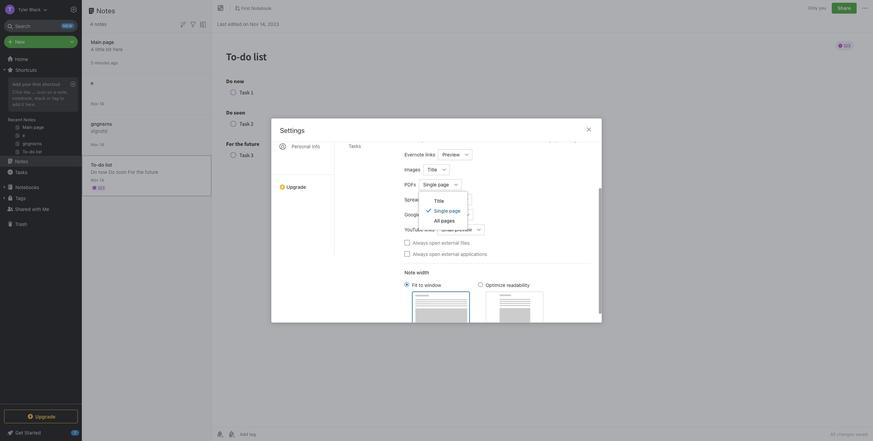 Task type: locate. For each thing, give the bounding box(es) containing it.
all left changes
[[831, 432, 836, 437]]

Choose default view option for Images field
[[423, 164, 450, 175]]

always open external files
[[413, 240, 470, 246]]

2 horizontal spatial page
[[449, 208, 461, 214]]

all left pages
[[434, 218, 440, 224]]

the left ...
[[24, 89, 30, 95]]

title button
[[423, 164, 439, 175]]

your inside 'group'
[[22, 82, 31, 87]]

0 horizontal spatial the
[[24, 89, 30, 95]]

tasks inside tasks tab
[[349, 143, 361, 149]]

title
[[428, 167, 437, 173], [434, 198, 444, 204]]

always right always open external applications checkbox
[[413, 251, 428, 257]]

2 vertical spatial nov 14
[[91, 178, 104, 183]]

small preview button
[[437, 224, 474, 235]]

note list element
[[82, 0, 212, 441]]

page up title link
[[438, 182, 449, 188]]

main page a little bit here
[[91, 39, 123, 52]]

default
[[432, 137, 446, 143]]

Fit to window radio
[[405, 282, 409, 287]]

title up single page link
[[434, 198, 444, 204]]

1 horizontal spatial upgrade button
[[272, 175, 334, 193]]

0 horizontal spatial all
[[434, 218, 440, 224]]

notes up tasks 'button'
[[15, 158, 28, 164]]

Choose default view option for Evernote links field
[[438, 149, 472, 160]]

0 horizontal spatial upgrade button
[[4, 410, 78, 424]]

last edited on nov 14, 2023
[[217, 21, 279, 27]]

to right 'fit'
[[419, 282, 423, 288]]

always for always open external applications
[[413, 251, 428, 257]]

group
[[0, 75, 82, 159]]

new button
[[4, 36, 78, 48]]

all for all changes saved
[[831, 432, 836, 437]]

the
[[24, 89, 30, 95], [137, 169, 144, 175]]

single page button
[[419, 179, 451, 190]]

1 nov 14 from the top
[[91, 101, 104, 106]]

tags button
[[0, 193, 82, 204]]

page inside main page a little bit here
[[103, 39, 114, 45]]

applications
[[461, 251, 487, 257]]

1 vertical spatial open
[[429, 251, 440, 257]]

width
[[417, 270, 429, 275]]

page down choose default view option for spreadsheets field
[[449, 208, 461, 214]]

0 horizontal spatial do
[[91, 169, 97, 175]]

now
[[98, 169, 107, 175]]

dropdown list menu
[[419, 196, 467, 226]]

0 horizontal spatial your
[[22, 82, 31, 87]]

1 open from the top
[[429, 240, 440, 246]]

tasks
[[349, 143, 361, 149], [15, 169, 27, 175]]

gngnsrns sfgnsfd
[[91, 121, 112, 134]]

options?
[[553, 137, 571, 143]]

all inside note window element
[[831, 432, 836, 437]]

Always open external applications checkbox
[[405, 251, 410, 257]]

e
[[91, 80, 93, 86]]

links down drive
[[425, 227, 435, 233]]

open down always open external files
[[429, 251, 440, 257]]

2023
[[268, 21, 279, 27]]

1 vertical spatial single page
[[434, 208, 461, 214]]

tab list
[[272, 76, 335, 256]]

0 horizontal spatial on
[[47, 89, 52, 95]]

click
[[12, 89, 22, 95]]

nov 14 up gngnsrns
[[91, 101, 104, 106]]

14 down sfgnsfd
[[99, 142, 104, 147]]

0 vertical spatial open
[[429, 240, 440, 246]]

0 vertical spatial to
[[60, 95, 64, 101]]

home link
[[0, 54, 82, 64]]

title up single page button
[[428, 167, 437, 173]]

external for applications
[[442, 251, 459, 257]]

my
[[545, 137, 552, 143]]

page up bit
[[103, 39, 114, 45]]

0 vertical spatial nov 14
[[91, 101, 104, 106]]

youtube links
[[405, 227, 435, 233]]

personal info
[[292, 144, 320, 149]]

0 vertical spatial single page
[[423, 182, 449, 188]]

nov
[[250, 21, 259, 27], [91, 101, 98, 106], [91, 142, 98, 147], [91, 178, 98, 183]]

choose
[[405, 137, 420, 143]]

0 vertical spatial page
[[103, 39, 114, 45]]

links left the and
[[477, 137, 486, 143]]

last
[[217, 21, 227, 27]]

1 horizontal spatial do
[[109, 169, 115, 175]]

external up always open external applications
[[442, 240, 459, 246]]

1 vertical spatial all
[[831, 432, 836, 437]]

nov 14 up 0/3
[[91, 178, 104, 183]]

to
[[60, 95, 64, 101], [419, 282, 423, 288]]

tasks button
[[0, 167, 82, 178]]

2 open from the top
[[429, 251, 440, 257]]

notes
[[94, 21, 107, 27]]

personal
[[292, 144, 311, 149]]

always right always open external files checkbox on the left bottom of page
[[413, 240, 428, 246]]

5 minutes ago
[[91, 60, 118, 65]]

single page up pages
[[434, 208, 461, 214]]

info
[[312, 144, 320, 149]]

1 vertical spatial your
[[422, 137, 431, 143]]

open up always open external applications
[[429, 240, 440, 246]]

the inside to-do list do now do soon for the future
[[137, 169, 144, 175]]

None search field
[[9, 20, 73, 32]]

add
[[12, 102, 20, 107]]

page
[[103, 39, 114, 45], [438, 182, 449, 188], [449, 208, 461, 214]]

0 vertical spatial tasks
[[349, 143, 361, 149]]

stack
[[34, 95, 45, 101]]

on right edited
[[243, 21, 249, 27]]

0 horizontal spatial page
[[103, 39, 114, 45]]

0 vertical spatial upgrade
[[287, 184, 306, 190]]

to-
[[91, 162, 98, 168]]

1 vertical spatial upgrade
[[35, 414, 56, 420]]

to down note,
[[60, 95, 64, 101]]

notes
[[97, 7, 115, 15], [23, 117, 36, 122], [15, 158, 28, 164]]

1 always from the top
[[413, 240, 428, 246]]

Note Editor text field
[[212, 33, 873, 427]]

2 vertical spatial 14
[[99, 178, 104, 183]]

1 horizontal spatial the
[[137, 169, 144, 175]]

all
[[434, 218, 440, 224], [831, 432, 836, 437]]

upgrade
[[287, 184, 306, 190], [35, 414, 56, 420]]

upgrade button
[[272, 175, 334, 193], [4, 410, 78, 424]]

1 vertical spatial upgrade button
[[4, 410, 78, 424]]

on left a
[[47, 89, 52, 95]]

single down title button
[[423, 182, 437, 188]]

single inside dropdown list menu
[[434, 208, 448, 214]]

single
[[423, 182, 437, 188], [434, 208, 448, 214]]

0 vertical spatial external
[[442, 240, 459, 246]]

2 vertical spatial page
[[449, 208, 461, 214]]

youtube
[[405, 227, 423, 233]]

5
[[91, 60, 93, 65]]

1 vertical spatial single
[[434, 208, 448, 214]]

0 vertical spatial on
[[243, 21, 249, 27]]

do down to-
[[91, 169, 97, 175]]

1 horizontal spatial tasks
[[349, 143, 361, 149]]

shortcuts
[[15, 67, 37, 73]]

nov 14 for e
[[91, 101, 104, 106]]

1 vertical spatial the
[[137, 169, 144, 175]]

bit
[[106, 46, 112, 52]]

tree
[[0, 54, 82, 404]]

shortcuts button
[[0, 64, 82, 75]]

external down always open external files
[[442, 251, 459, 257]]

single page down 'title' field
[[423, 182, 449, 188]]

open for always open external applications
[[429, 251, 440, 257]]

new
[[467, 137, 476, 143]]

notebook
[[251, 5, 272, 11]]

1 vertical spatial notes
[[23, 117, 36, 122]]

0 vertical spatial title
[[428, 167, 437, 173]]

2 vertical spatial notes
[[15, 158, 28, 164]]

1 vertical spatial to
[[419, 282, 423, 288]]

your up the click the ...
[[22, 82, 31, 87]]

to inside icon on a note, notebook, stack or tag to add it here.
[[60, 95, 64, 101]]

0 vertical spatial your
[[22, 82, 31, 87]]

2 always from the top
[[413, 251, 428, 257]]

1 horizontal spatial to
[[419, 282, 423, 288]]

1 vertical spatial always
[[413, 251, 428, 257]]

attachments.
[[496, 137, 523, 143]]

14 up 0/3
[[99, 178, 104, 183]]

0 vertical spatial 14
[[99, 101, 104, 106]]

3 nov 14 from the top
[[91, 178, 104, 183]]

3 14 from the top
[[99, 178, 104, 183]]

2 external from the top
[[442, 251, 459, 257]]

1 vertical spatial on
[[47, 89, 52, 95]]

nov inside note window element
[[250, 21, 259, 27]]

1 vertical spatial tasks
[[15, 169, 27, 175]]

1 vertical spatial page
[[438, 182, 449, 188]]

nov 14 for gngnsrns
[[91, 142, 104, 147]]

single page inside dropdown list menu
[[434, 208, 461, 214]]

google drive links
[[405, 212, 444, 218]]

1 vertical spatial title
[[434, 198, 444, 204]]

are
[[537, 137, 544, 143]]

on
[[243, 21, 249, 27], [47, 89, 52, 95]]

on inside icon on a note, notebook, stack or tag to add it here.
[[47, 89, 52, 95]]

1 external from the top
[[442, 240, 459, 246]]

external
[[442, 240, 459, 246], [442, 251, 459, 257]]

your left default
[[422, 137, 431, 143]]

share button
[[832, 3, 857, 14]]

1 horizontal spatial upgrade
[[287, 184, 306, 190]]

the right the for
[[137, 169, 144, 175]]

1 14 from the top
[[99, 101, 104, 106]]

add tag image
[[228, 431, 236, 439]]

minutes
[[94, 60, 110, 65]]

nov 14 down sfgnsfd
[[91, 142, 104, 147]]

your for default
[[422, 137, 431, 143]]

14 up gngnsrns
[[99, 101, 104, 106]]

0 vertical spatial single
[[423, 182, 437, 188]]

0 horizontal spatial to
[[60, 95, 64, 101]]

all inside dropdown list menu
[[434, 218, 440, 224]]

open
[[429, 240, 440, 246], [429, 251, 440, 257]]

1 horizontal spatial page
[[438, 182, 449, 188]]

only
[[808, 5, 818, 11]]

small preview
[[442, 227, 472, 233]]

0 vertical spatial always
[[413, 240, 428, 246]]

do down list
[[109, 169, 115, 175]]

spreadsheets
[[405, 197, 435, 203]]

2 14 from the top
[[99, 142, 104, 147]]

nov 14
[[91, 101, 104, 106], [91, 142, 104, 147], [91, 178, 104, 183]]

shared
[[15, 206, 31, 212]]

files
[[461, 240, 470, 246]]

1 vertical spatial external
[[442, 251, 459, 257]]

to-do list do now do soon for the future
[[91, 162, 158, 175]]

0 horizontal spatial tasks
[[15, 169, 27, 175]]

single page link
[[419, 206, 467, 216]]

nov left 14,
[[250, 21, 259, 27]]

option group
[[405, 282, 544, 325]]

choose your default views for new links and attachments.
[[405, 137, 523, 143]]

1 vertical spatial nov 14
[[91, 142, 104, 147]]

Search text field
[[9, 20, 73, 32]]

0 vertical spatial notes
[[97, 7, 115, 15]]

14 for gngnsrns
[[99, 142, 104, 147]]

1 horizontal spatial on
[[243, 21, 249, 27]]

2 nov 14 from the top
[[91, 142, 104, 147]]

0 vertical spatial all
[[434, 218, 440, 224]]

notes up notes
[[97, 7, 115, 15]]

1 horizontal spatial all
[[831, 432, 836, 437]]

notes right the recent
[[23, 117, 36, 122]]

single up all pages link
[[434, 208, 448, 214]]

google
[[405, 212, 420, 218]]

1 horizontal spatial your
[[422, 137, 431, 143]]

title inside button
[[428, 167, 437, 173]]

1 vertical spatial 14
[[99, 142, 104, 147]]

tasks tab
[[343, 141, 394, 152]]

14 for e
[[99, 101, 104, 106]]



Task type: vqa. For each thing, say whether or not it's contained in the screenshot.
second row from the top of the page
no



Task type: describe. For each thing, give the bounding box(es) containing it.
notes inside note list element
[[97, 7, 115, 15]]

notes inside 'group'
[[23, 117, 36, 122]]

tag
[[52, 95, 59, 101]]

first
[[32, 82, 41, 87]]

future
[[145, 169, 158, 175]]

Choose default view option for Google Drive links field
[[447, 209, 474, 220]]

close image
[[585, 126, 593, 134]]

trash
[[15, 221, 27, 227]]

first
[[241, 5, 250, 11]]

title link
[[419, 196, 467, 206]]

note window element
[[212, 0, 873, 441]]

changes
[[837, 432, 855, 437]]

a
[[54, 89, 56, 95]]

Choose default view option for YouTube links field
[[437, 224, 485, 235]]

first notebook
[[241, 5, 272, 11]]

note,
[[57, 89, 68, 95]]

notes link
[[0, 156, 82, 167]]

add
[[12, 82, 21, 87]]

gngnsrns
[[91, 121, 112, 127]]

preview
[[455, 227, 472, 233]]

tab list containing personal info
[[272, 76, 335, 256]]

Choose default view option for Spreadsheets field
[[438, 194, 472, 205]]

always for always open external files
[[413, 240, 428, 246]]

external for files
[[442, 240, 459, 246]]

links up title button
[[425, 152, 435, 158]]

notebook,
[[12, 95, 33, 101]]

0 vertical spatial the
[[24, 89, 30, 95]]

window
[[425, 282, 441, 288]]

tree containing home
[[0, 54, 82, 404]]

edited
[[228, 21, 242, 27]]

add your first shortcut
[[12, 82, 60, 87]]

...
[[32, 89, 36, 95]]

views
[[447, 137, 459, 143]]

images
[[405, 167, 421, 173]]

always open external applications
[[413, 251, 487, 257]]

page inside dropdown list menu
[[449, 208, 461, 214]]

your for first
[[22, 82, 31, 87]]

first notebook button
[[233, 3, 274, 13]]

all pages
[[434, 218, 455, 224]]

here.
[[25, 102, 36, 107]]

optimize readability
[[486, 282, 530, 288]]

settings
[[280, 127, 305, 134]]

note
[[405, 270, 415, 275]]

icon on a note, notebook, stack or tag to add it here.
[[12, 89, 68, 107]]

evernote
[[405, 152, 424, 158]]

click the ...
[[12, 89, 36, 95]]

links up all pages
[[434, 212, 444, 218]]

notebooks
[[15, 184, 39, 190]]

single inside button
[[423, 182, 437, 188]]

tags
[[15, 195, 26, 201]]

ago
[[111, 60, 118, 65]]

nov down e at top left
[[91, 101, 98, 106]]

1 do from the left
[[91, 169, 97, 175]]

4
[[90, 21, 93, 27]]

pages
[[441, 218, 455, 224]]

open for always open external files
[[429, 240, 440, 246]]

share
[[838, 5, 851, 11]]

it
[[21, 102, 24, 107]]

title inside dropdown list menu
[[434, 198, 444, 204]]

settings image
[[70, 5, 78, 14]]

add a reminder image
[[216, 431, 224, 439]]

Always open external files checkbox
[[405, 240, 410, 246]]

shortcut
[[42, 82, 60, 87]]

evernote links
[[405, 152, 435, 158]]

home
[[15, 56, 28, 62]]

icon
[[37, 89, 46, 95]]

page inside button
[[438, 182, 449, 188]]

do
[[98, 162, 104, 168]]

nov up 0/3
[[91, 178, 98, 183]]

Optimize readability radio
[[478, 282, 483, 287]]

drive
[[422, 212, 433, 218]]

0 vertical spatial upgrade button
[[272, 175, 334, 193]]

4 notes
[[90, 21, 107, 27]]

new
[[15, 39, 25, 45]]

notebooks link
[[0, 182, 82, 193]]

expand notebooks image
[[2, 185, 7, 190]]

0 horizontal spatial upgrade
[[35, 414, 56, 420]]

pdfs
[[405, 182, 416, 188]]

on inside note window element
[[243, 21, 249, 27]]

what are my options?
[[525, 137, 571, 143]]

group containing add your first shortcut
[[0, 75, 82, 159]]

and
[[488, 137, 495, 143]]

what
[[525, 137, 536, 143]]

all changes saved
[[831, 432, 868, 437]]

for
[[460, 137, 466, 143]]

expand tags image
[[2, 195, 7, 201]]

single page inside button
[[423, 182, 449, 188]]

all pages link
[[419, 216, 467, 226]]

2 do from the left
[[109, 169, 115, 175]]

main
[[91, 39, 102, 45]]

nov down sfgnsfd
[[91, 142, 98, 147]]

or
[[47, 95, 51, 101]]

here
[[113, 46, 123, 52]]

14,
[[260, 21, 266, 27]]

small
[[442, 227, 454, 233]]

you
[[819, 5, 827, 11]]

optimize
[[486, 282, 505, 288]]

fit
[[412, 282, 418, 288]]

option group containing fit to window
[[405, 282, 544, 325]]

list
[[105, 162, 112, 168]]

all for all pages
[[434, 218, 440, 224]]

shared with me link
[[0, 204, 82, 215]]

expand note image
[[217, 4, 225, 12]]

Choose default view option for PDFs field
[[419, 179, 462, 190]]

tasks inside tasks 'button'
[[15, 169, 27, 175]]

little
[[95, 46, 105, 52]]

readability
[[507, 282, 530, 288]]

preview
[[443, 152, 460, 158]]

preview button
[[438, 149, 462, 160]]



